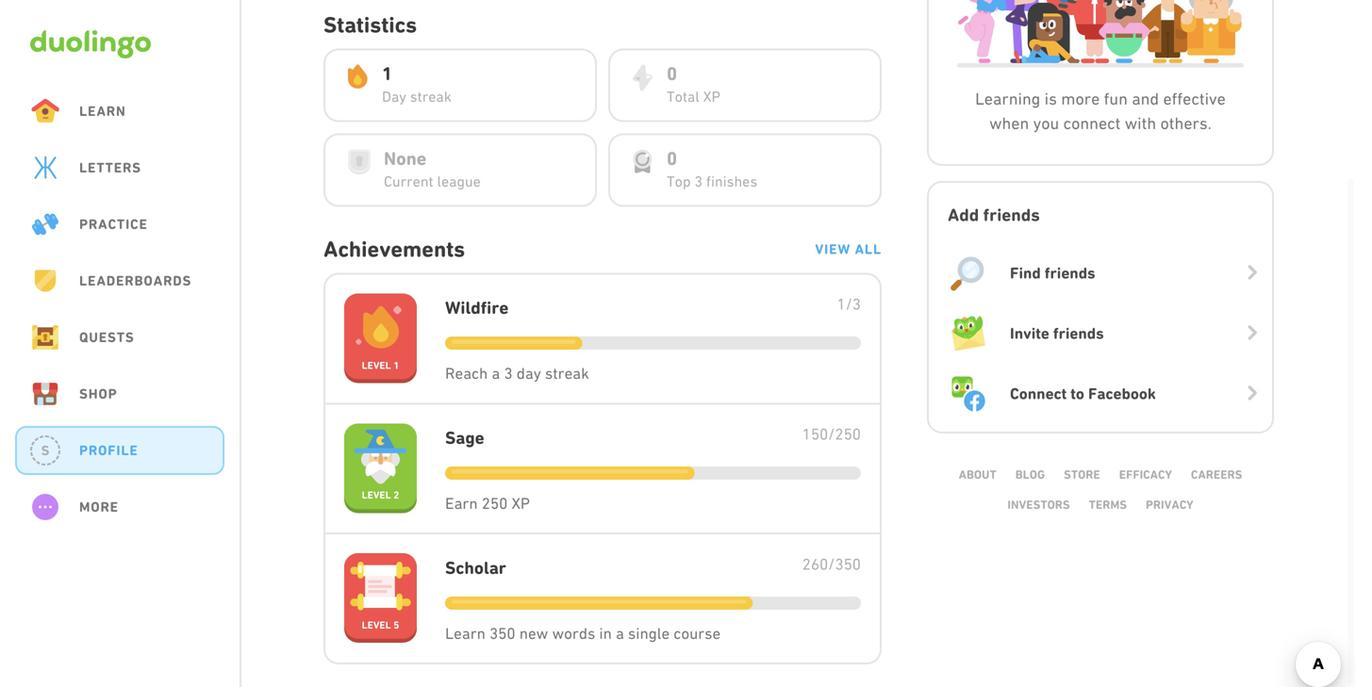 Task type: vqa. For each thing, say whether or not it's contained in the screenshot.
Светлану BUTTON
no



Task type: locate. For each thing, give the bounding box(es) containing it.
streak
[[410, 88, 452, 105], [545, 365, 589, 383]]

1 vertical spatial 0
[[667, 148, 677, 170]]

1 horizontal spatial 3
[[694, 173, 703, 190]]

3 progress bar from the top
[[445, 597, 861, 610]]

0 vertical spatial level
[[362, 360, 391, 371]]

a
[[492, 365, 500, 383], [616, 625, 624, 643]]

1 left reach
[[394, 360, 399, 371]]

2 0 from the top
[[667, 148, 677, 170]]

efficacy link
[[1119, 468, 1172, 482]]

about link
[[959, 468, 997, 482]]

0 horizontal spatial 3
[[504, 365, 513, 383]]

all
[[855, 241, 882, 257]]

terms link
[[1089, 498, 1127, 512]]

1 up day
[[382, 63, 392, 85]]

0
[[667, 63, 677, 85], [667, 148, 677, 170]]

0 vertical spatial xp
[[703, 88, 721, 105]]

progress bar for scholar
[[445, 597, 861, 610]]

0 horizontal spatial learn
[[79, 103, 126, 119]]

view all link
[[815, 241, 882, 258]]

0 inside 0 total xp
[[667, 63, 677, 85]]

1 vertical spatial learn
[[445, 625, 486, 643]]

efficacy
[[1119, 468, 1172, 482]]

privacy
[[1146, 498, 1194, 512]]

0 total xp
[[667, 63, 721, 105]]

xp
[[703, 88, 721, 105], [512, 495, 530, 513]]

0 top 3 finishes
[[667, 148, 758, 190]]

1 vertical spatial xp
[[512, 495, 530, 513]]

0 vertical spatial 3
[[694, 173, 703, 190]]

250
[[482, 495, 508, 513]]

learning is more fun and effective when you connect with others.
[[975, 89, 1226, 133]]

1 inside 1 day streak
[[382, 63, 392, 85]]

more
[[79, 499, 119, 515]]

connect to facebook
[[1010, 385, 1156, 403]]

level left reach
[[362, 360, 391, 371]]

none current league
[[384, 148, 481, 190]]

1 horizontal spatial 1
[[394, 360, 399, 371]]

0 vertical spatial streak
[[410, 88, 452, 105]]

earn 250 xp
[[445, 495, 530, 513]]

level for scholar
[[362, 620, 391, 631]]

0 inside 0 top 3 finishes
[[667, 148, 677, 170]]

add friends
[[948, 205, 1040, 225]]

2 vertical spatial level
[[362, 620, 391, 631]]

1 progress bar from the top
[[445, 337, 861, 350]]

0 vertical spatial learn
[[79, 103, 126, 119]]

level left 2
[[362, 490, 391, 501]]

0 up total
[[667, 63, 677, 85]]

friends for find friends
[[1045, 264, 1096, 283]]

connect
[[1063, 114, 1121, 133]]

3
[[694, 173, 703, 190], [504, 365, 513, 383]]

xp right total
[[703, 88, 721, 105]]

when
[[989, 114, 1029, 133]]

learn
[[79, 103, 126, 119], [445, 625, 486, 643]]

0 vertical spatial 1
[[382, 63, 392, 85]]

store
[[1064, 468, 1100, 482]]

quests link
[[15, 313, 224, 362]]

friends right invite at the right of page
[[1053, 325, 1104, 343]]

blog
[[1015, 468, 1045, 482]]

1
[[382, 63, 392, 85], [394, 360, 399, 371]]

current
[[384, 173, 434, 190]]

1 vertical spatial friends
[[1045, 264, 1096, 283]]

letters link
[[15, 143, 224, 192]]

friends right add
[[983, 205, 1040, 225]]

350
[[489, 625, 516, 643]]

a right reach
[[492, 365, 500, 383]]

3 level from the top
[[362, 620, 391, 631]]

0 up top
[[667, 148, 677, 170]]

2 vertical spatial friends
[[1053, 325, 1104, 343]]

to
[[1071, 385, 1085, 403]]

investors link
[[1008, 498, 1070, 512]]

2 level from the top
[[362, 490, 391, 501]]

1 vertical spatial level
[[362, 490, 391, 501]]

level for wildfire
[[362, 360, 391, 371]]

1 horizontal spatial streak
[[545, 365, 589, 383]]

a right in
[[616, 625, 624, 643]]

more
[[1061, 89, 1100, 109]]

level left "5"
[[362, 620, 391, 631]]

level 1
[[362, 360, 399, 371]]

0 vertical spatial 0
[[667, 63, 677, 85]]

you
[[1033, 114, 1059, 133]]

2 progress bar from the top
[[445, 467, 861, 480]]

1 vertical spatial streak
[[545, 365, 589, 383]]

achievements
[[323, 236, 465, 263]]

0 horizontal spatial streak
[[410, 88, 452, 105]]

learning
[[975, 89, 1041, 109]]

progress bar
[[445, 337, 861, 350], [445, 467, 861, 480], [445, 597, 861, 610]]

3 inside 0 top 3 finishes
[[694, 173, 703, 190]]

1 horizontal spatial a
[[616, 625, 624, 643]]

in
[[599, 625, 612, 643]]

blog link
[[1015, 468, 1045, 482]]

practice
[[79, 216, 148, 232]]

0 horizontal spatial xp
[[512, 495, 530, 513]]

learn inside learn link
[[79, 103, 126, 119]]

connect
[[1010, 385, 1067, 403]]

1 vertical spatial a
[[616, 625, 624, 643]]

friends
[[983, 205, 1040, 225], [1045, 264, 1096, 283], [1053, 325, 1104, 343]]

xp right 250
[[512, 495, 530, 513]]

0 vertical spatial a
[[492, 365, 500, 383]]

0 vertical spatial friends
[[983, 205, 1040, 225]]

0 horizontal spatial a
[[492, 365, 500, 383]]

xp inside 0 total xp
[[703, 88, 721, 105]]

1 horizontal spatial learn
[[445, 625, 486, 643]]

3 left day
[[504, 365, 513, 383]]

top
[[667, 173, 691, 190]]

1 level from the top
[[362, 360, 391, 371]]

0 vertical spatial progress bar
[[445, 337, 861, 350]]

1 horizontal spatial xp
[[703, 88, 721, 105]]

3 right top
[[694, 173, 703, 190]]

0 horizontal spatial 1
[[382, 63, 392, 85]]

finishes
[[706, 173, 758, 190]]

and
[[1132, 89, 1159, 109]]

1 0 from the top
[[667, 63, 677, 85]]

3 for reach
[[504, 365, 513, 383]]

friends for invite friends
[[1053, 325, 1104, 343]]

friends right 'find'
[[1045, 264, 1096, 283]]

1 vertical spatial progress bar
[[445, 467, 861, 480]]

1 vertical spatial 3
[[504, 365, 513, 383]]

learn for learn
[[79, 103, 126, 119]]

level
[[362, 360, 391, 371], [362, 490, 391, 501], [362, 620, 391, 631]]

learn up letters
[[79, 103, 126, 119]]

wildfire
[[445, 298, 509, 318]]

sage
[[445, 428, 484, 448]]

learn left the 350
[[445, 625, 486, 643]]

2 vertical spatial progress bar
[[445, 597, 861, 610]]

course
[[674, 625, 721, 643]]



Task type: describe. For each thing, give the bounding box(es) containing it.
careers link
[[1191, 468, 1242, 482]]

day
[[382, 88, 406, 105]]

facebook
[[1088, 385, 1156, 403]]

find friends
[[1010, 264, 1096, 283]]

quests
[[79, 329, 135, 346]]

progress bar for wildfire
[[445, 337, 861, 350]]

leaderboards link
[[15, 257, 224, 306]]

level 2
[[362, 490, 399, 501]]

add
[[948, 205, 979, 225]]

others.
[[1161, 114, 1212, 133]]

shop
[[79, 386, 117, 402]]

store link
[[1064, 468, 1100, 482]]

invite
[[1010, 325, 1050, 343]]

leaderboards
[[79, 273, 192, 289]]

earn
[[445, 495, 478, 513]]

progress bar for sage
[[445, 467, 861, 480]]

find
[[1010, 264, 1041, 283]]

privacy link
[[1146, 498, 1194, 512]]

letters
[[79, 159, 141, 176]]

s
[[41, 443, 49, 459]]

reach
[[445, 365, 488, 383]]

2
[[394, 490, 399, 501]]

150/250
[[802, 425, 861, 443]]

level 5
[[362, 620, 399, 631]]

with
[[1125, 114, 1156, 133]]

investors
[[1008, 498, 1070, 512]]

is
[[1045, 89, 1057, 109]]

xp for earn
[[512, 495, 530, 513]]

fun
[[1104, 89, 1128, 109]]

reach a 3 day streak
[[445, 365, 589, 383]]

level for sage
[[362, 490, 391, 501]]

260/350
[[802, 555, 861, 573]]

learn 350 new words in a single course
[[445, 625, 721, 643]]

view all
[[815, 241, 882, 257]]

practice link
[[15, 200, 224, 249]]

scholar
[[445, 558, 506, 579]]

streak inside 1 day streak
[[410, 88, 452, 105]]

learn for learn 350 new words in a single course
[[445, 625, 486, 643]]

single
[[628, 625, 670, 643]]

view
[[815, 241, 851, 257]]

day
[[517, 365, 541, 383]]

terms
[[1089, 498, 1127, 512]]

1/3
[[837, 295, 861, 313]]

effective
[[1163, 89, 1226, 109]]

profile
[[79, 442, 138, 459]]

total
[[667, 88, 700, 105]]

about
[[959, 468, 997, 482]]

1 day streak
[[382, 63, 452, 105]]

learn link
[[15, 87, 224, 136]]

new
[[519, 625, 548, 643]]

xp for 0
[[703, 88, 721, 105]]

0 for 0 total xp
[[667, 63, 677, 85]]

careers
[[1191, 468, 1242, 482]]

words
[[552, 625, 595, 643]]

friends for add friends
[[983, 205, 1040, 225]]

0 for 0 top 3 finishes
[[667, 148, 677, 170]]

1 vertical spatial 1
[[394, 360, 399, 371]]

more button
[[15, 483, 224, 532]]

league
[[437, 173, 481, 190]]

5
[[394, 620, 399, 631]]

3 for 0
[[694, 173, 703, 190]]

shop link
[[15, 370, 224, 419]]

invite friends
[[1010, 325, 1104, 343]]

none
[[384, 148, 427, 170]]

statistics
[[323, 12, 417, 38]]



